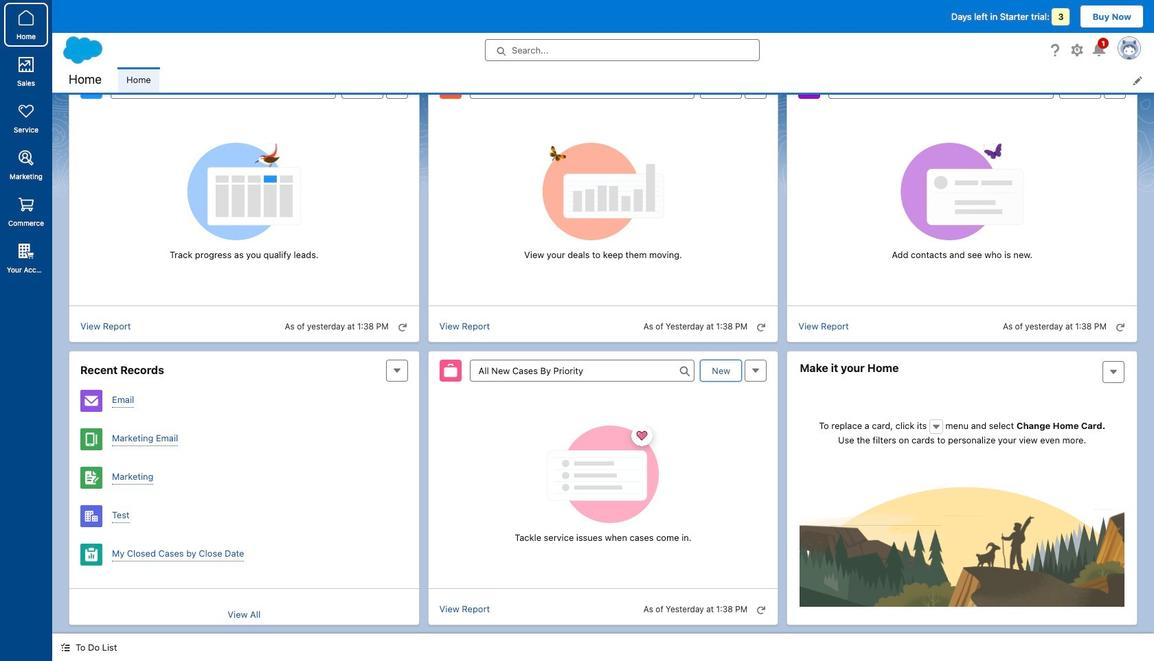Task type: describe. For each thing, give the bounding box(es) containing it.
report image
[[80, 544, 102, 566]]

communication subscription image
[[80, 467, 102, 489]]

Select an Option text field
[[470, 360, 695, 382]]

account image
[[80, 505, 102, 527]]

text default image
[[60, 643, 70, 653]]

text default image
[[932, 423, 941, 432]]



Task type: locate. For each thing, give the bounding box(es) containing it.
1 select an option text field from the left
[[111, 77, 336, 99]]

0 horizontal spatial select an option text field
[[111, 77, 336, 99]]

Select an Option text field
[[111, 77, 336, 99], [829, 77, 1054, 99]]

communication subscription channel type image
[[80, 428, 102, 450]]

list
[[118, 67, 1154, 93]]

1 horizontal spatial select an option text field
[[829, 77, 1054, 99]]

engagement channel type image
[[80, 390, 102, 412]]

2 select an option text field from the left
[[829, 77, 1054, 99]]



Task type: vqa. For each thing, say whether or not it's contained in the screenshot.
leftmost SELECT AN OPTION Text Box
yes



